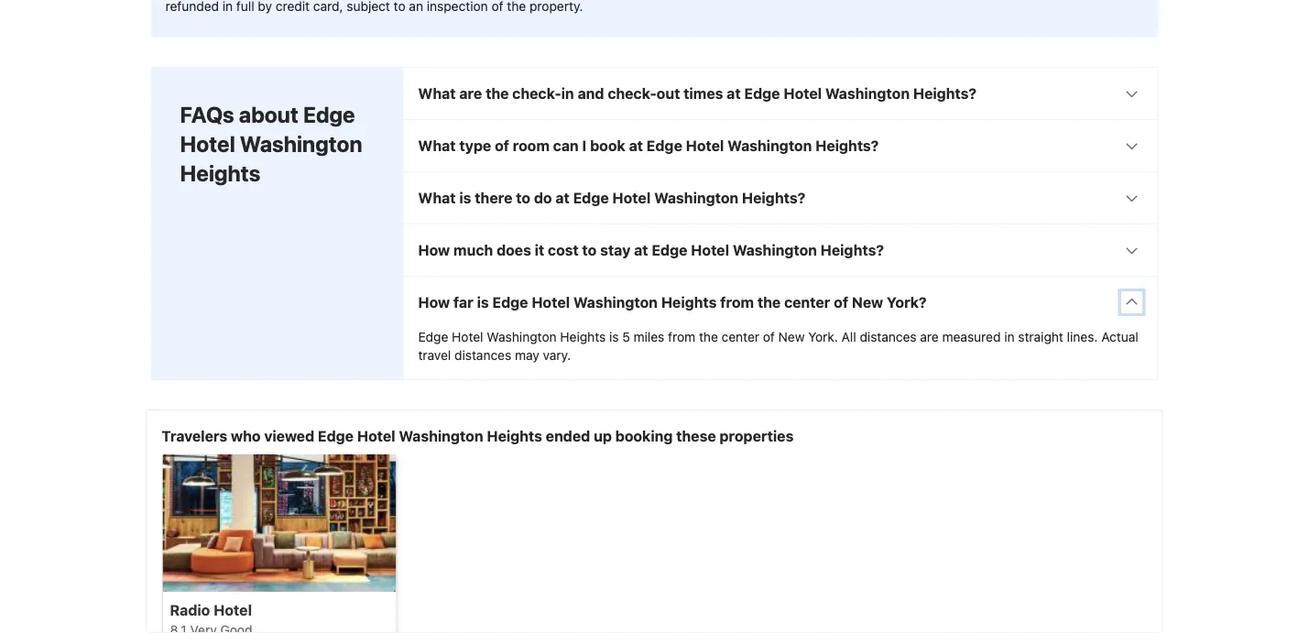 Task type: locate. For each thing, give the bounding box(es) containing it.
check- right and
[[608, 85, 657, 102]]

heights inside faqs about edge hotel washington heights
[[180, 160, 260, 186]]

of inside edge hotel washington heights is 5 miles from the center of new york. all distances are measured in straight lines. actual travel distances may vary.
[[763, 329, 775, 345]]

1 vertical spatial is
[[477, 294, 489, 311]]

in left and
[[561, 85, 574, 102]]

1 horizontal spatial of
[[763, 329, 775, 345]]

from for heights
[[720, 294, 754, 311]]

heights
[[180, 160, 260, 186], [661, 294, 717, 311], [560, 329, 606, 345], [487, 428, 542, 445]]

booking
[[615, 428, 673, 445]]

does
[[497, 241, 531, 259]]

2 vertical spatial what
[[418, 189, 456, 207]]

how inside dropdown button
[[418, 241, 450, 259]]

the inside edge hotel washington heights is 5 miles from the center of new york. all distances are measured in straight lines. actual travel distances may vary.
[[699, 329, 718, 345]]

0 vertical spatial what
[[418, 85, 456, 102]]

0 vertical spatial are
[[459, 85, 482, 102]]

0 horizontal spatial from
[[668, 329, 696, 345]]

heights up miles
[[661, 294, 717, 311]]

heights inside dropdown button
[[661, 294, 717, 311]]

0 vertical spatial center
[[784, 294, 831, 311]]

1 vertical spatial in
[[1005, 329, 1015, 345]]

new inside edge hotel washington heights is 5 miles from the center of new york. all distances are measured in straight lines. actual travel distances may vary.
[[779, 329, 805, 345]]

center
[[784, 294, 831, 311], [722, 329, 760, 345]]

0 horizontal spatial check-
[[512, 85, 561, 102]]

york.
[[808, 329, 838, 345]]

check-
[[512, 85, 561, 102], [608, 85, 657, 102]]

heights? inside the what is there to do at edge hotel washington heights? dropdown button
[[742, 189, 806, 207]]

1 horizontal spatial are
[[920, 329, 939, 345]]

0 vertical spatial the
[[486, 85, 509, 102]]

1 horizontal spatial in
[[1005, 329, 1015, 345]]

check- up room
[[512, 85, 561, 102]]

is inside edge hotel washington heights is 5 miles from the center of new york. all distances are measured in straight lines. actual travel distances may vary.
[[609, 329, 619, 345]]

is
[[459, 189, 471, 207], [477, 294, 489, 311], [609, 329, 619, 345]]

what is there to do at edge hotel washington heights?
[[418, 189, 806, 207]]

is left there
[[459, 189, 471, 207]]

new
[[852, 294, 884, 311], [779, 329, 805, 345]]

how inside dropdown button
[[418, 294, 450, 311]]

0 vertical spatial is
[[459, 189, 471, 207]]

2 vertical spatial the
[[699, 329, 718, 345]]

measured
[[942, 329, 1001, 345]]

in inside edge hotel washington heights is 5 miles from the center of new york. all distances are measured in straight lines. actual travel distances may vary.
[[1005, 329, 1015, 345]]

properties
[[720, 428, 794, 445]]

heights? inside how much does it cost to stay at edge hotel washington heights? dropdown button
[[821, 241, 884, 259]]

1 vertical spatial of
[[834, 294, 849, 311]]

1 horizontal spatial from
[[720, 294, 754, 311]]

2 horizontal spatial the
[[758, 294, 781, 311]]

1 vertical spatial are
[[920, 329, 939, 345]]

2 horizontal spatial of
[[834, 294, 849, 311]]

1 vertical spatial to
[[582, 241, 597, 259]]

from up edge hotel washington heights is 5 miles from the center of new york. all distances are measured in straight lines. actual travel distances may vary.
[[720, 294, 754, 311]]

what are the check-in and check-out times at edge hotel washington heights?
[[418, 85, 977, 102]]

edge right far
[[492, 294, 528, 311]]

heights inside edge hotel washington heights is 5 miles from the center of new york. all distances are measured in straight lines. actual travel distances may vary.
[[560, 329, 606, 345]]

new left york.
[[779, 329, 805, 345]]

1 horizontal spatial the
[[699, 329, 718, 345]]

1 check- from the left
[[512, 85, 561, 102]]

from inside edge hotel washington heights is 5 miles from the center of new york. all distances are measured in straight lines. actual travel distances may vary.
[[668, 329, 696, 345]]

edge right do
[[573, 189, 609, 207]]

distances left may
[[455, 348, 512, 363]]

1 vertical spatial how
[[418, 294, 450, 311]]

what are the check-in and check-out times at edge hotel washington heights? button
[[404, 68, 1158, 119]]

1 vertical spatial the
[[758, 294, 781, 311]]

0 vertical spatial new
[[852, 294, 884, 311]]

lines.
[[1067, 329, 1098, 345]]

what for what is there to do at edge hotel washington heights?
[[418, 189, 456, 207]]

the
[[486, 85, 509, 102], [758, 294, 781, 311], [699, 329, 718, 345]]

how much does it cost to stay at edge hotel washington heights?
[[418, 241, 884, 259]]

edge right about
[[303, 102, 355, 127]]

0 horizontal spatial of
[[495, 137, 509, 154]]

edge inside edge hotel washington heights is 5 miles from the center of new york. all distances are measured in straight lines. actual travel distances may vary.
[[418, 329, 448, 345]]

what
[[418, 85, 456, 102], [418, 137, 456, 154], [418, 189, 456, 207]]

1 horizontal spatial distances
[[860, 329, 917, 345]]

center down how far is edge hotel washington heights from the center of new york? dropdown button
[[722, 329, 760, 345]]

are inside dropdown button
[[459, 85, 482, 102]]

0 vertical spatial in
[[561, 85, 574, 102]]

1 vertical spatial new
[[779, 329, 805, 345]]

hotel
[[784, 85, 822, 102], [180, 131, 235, 157], [686, 137, 724, 154], [613, 189, 651, 207], [691, 241, 729, 259], [532, 294, 570, 311], [452, 329, 483, 345], [357, 428, 395, 445], [214, 602, 252, 619]]

to left do
[[516, 189, 531, 207]]

heights up vary.
[[560, 329, 606, 345]]

2 how from the top
[[418, 294, 450, 311]]

hotel down faqs
[[180, 131, 235, 157]]

heights down faqs
[[180, 160, 260, 186]]

washington inside what type of room can i book at edge hotel washington heights? dropdown button
[[728, 137, 812, 154]]

1 vertical spatial distances
[[455, 348, 512, 363]]

hotel down far
[[452, 329, 483, 345]]

center inside edge hotel washington heights is 5 miles from the center of new york. all distances are measured in straight lines. actual travel distances may vary.
[[722, 329, 760, 345]]

2 vertical spatial of
[[763, 329, 775, 345]]

to
[[516, 189, 531, 207], [582, 241, 597, 259]]

the up type
[[486, 85, 509, 102]]

0 vertical spatial how
[[418, 241, 450, 259]]

0 horizontal spatial to
[[516, 189, 531, 207]]

washington inside how much does it cost to stay at edge hotel washington heights? dropdown button
[[733, 241, 817, 259]]

edge hotel washington heights is 5 miles from the center of new york. all distances are measured in straight lines. actual travel distances may vary.
[[418, 329, 1139, 363]]

heights? inside what type of room can i book at edge hotel washington heights? dropdown button
[[816, 137, 879, 154]]

radio hotel
[[170, 602, 252, 619]]

hotel up vary.
[[532, 294, 570, 311]]

from right miles
[[668, 329, 696, 345]]

0 horizontal spatial new
[[779, 329, 805, 345]]

stay
[[600, 241, 631, 259]]

distances down york?
[[860, 329, 917, 345]]

1 horizontal spatial is
[[477, 294, 489, 311]]

edge up travel
[[418, 329, 448, 345]]

in left straight at the right bottom of page
[[1005, 329, 1015, 345]]

new inside dropdown button
[[852, 294, 884, 311]]

0 vertical spatial of
[[495, 137, 509, 154]]

washington inside how far is edge hotel washington heights from the center of new york? dropdown button
[[573, 294, 658, 311]]

in
[[561, 85, 574, 102], [1005, 329, 1015, 345]]

edge right viewed
[[318, 428, 354, 445]]

the for hotel
[[758, 294, 781, 311]]

how far is edge hotel washington heights from the center of new york? button
[[404, 277, 1158, 328]]

the for is
[[699, 329, 718, 345]]

is inside dropdown button
[[477, 294, 489, 311]]

edge
[[744, 85, 780, 102], [303, 102, 355, 127], [647, 137, 683, 154], [573, 189, 609, 207], [652, 241, 688, 259], [492, 294, 528, 311], [418, 329, 448, 345], [318, 428, 354, 445]]

the down how far is edge hotel washington heights from the center of new york?
[[699, 329, 718, 345]]

edge inside dropdown button
[[492, 294, 528, 311]]

0 horizontal spatial center
[[722, 329, 760, 345]]

2 what from the top
[[418, 137, 456, 154]]

book
[[590, 137, 626, 154]]

from for miles
[[668, 329, 696, 345]]

cost
[[548, 241, 579, 259]]

is left 5
[[609, 329, 619, 345]]

2 horizontal spatial is
[[609, 329, 619, 345]]

3 what from the top
[[418, 189, 456, 207]]

center up york.
[[784, 294, 831, 311]]

how left far
[[418, 294, 450, 311]]

of down how far is edge hotel washington heights from the center of new york? dropdown button
[[763, 329, 775, 345]]

much
[[454, 241, 493, 259]]

new left york?
[[852, 294, 884, 311]]

is right far
[[477, 294, 489, 311]]

are
[[459, 85, 482, 102], [920, 329, 939, 345]]

are down york?
[[920, 329, 939, 345]]

1 vertical spatial what
[[418, 137, 456, 154]]

0 horizontal spatial distances
[[455, 348, 512, 363]]

center for york?
[[784, 294, 831, 311]]

radio
[[170, 602, 210, 619]]

0 horizontal spatial is
[[459, 189, 471, 207]]

1 vertical spatial center
[[722, 329, 760, 345]]

1 horizontal spatial new
[[852, 294, 884, 311]]

are up type
[[459, 85, 482, 102]]

0 horizontal spatial in
[[561, 85, 574, 102]]

distances
[[860, 329, 917, 345], [455, 348, 512, 363]]

of right type
[[495, 137, 509, 154]]

travel
[[418, 348, 451, 363]]

1 how from the top
[[418, 241, 450, 259]]

heights left ended
[[487, 428, 542, 445]]

to left the stay
[[582, 241, 597, 259]]

1 horizontal spatial center
[[784, 294, 831, 311]]

travelers who viewed edge hotel washington heights ended up booking these properties
[[162, 428, 794, 445]]

of for 5
[[763, 329, 775, 345]]

far
[[454, 294, 474, 311]]

edge down out
[[647, 137, 683, 154]]

how left much
[[418, 241, 450, 259]]

in inside dropdown button
[[561, 85, 574, 102]]

miles
[[634, 329, 665, 345]]

2 vertical spatial is
[[609, 329, 619, 345]]

0 vertical spatial from
[[720, 294, 754, 311]]

the up edge hotel washington heights is 5 miles from the center of new york. all distances are measured in straight lines. actual travel distances may vary.
[[758, 294, 781, 311]]

hotel inside edge hotel washington heights is 5 miles from the center of new york. all distances are measured in straight lines. actual travel distances may vary.
[[452, 329, 483, 345]]

washington inside faqs about edge hotel washington heights
[[240, 131, 362, 157]]

0 horizontal spatial the
[[486, 85, 509, 102]]

how
[[418, 241, 450, 259], [418, 294, 450, 311]]

heights?
[[913, 85, 977, 102], [816, 137, 879, 154], [742, 189, 806, 207], [821, 241, 884, 259]]

1 horizontal spatial check-
[[608, 85, 657, 102]]

the inside dropdown button
[[486, 85, 509, 102]]

1 what from the top
[[418, 85, 456, 102]]

all
[[842, 329, 856, 345]]

the inside dropdown button
[[758, 294, 781, 311]]

of up "all"
[[834, 294, 849, 311]]

how for how much does it cost to stay at edge hotel washington heights?
[[418, 241, 450, 259]]

washington
[[826, 85, 910, 102], [240, 131, 362, 157], [728, 137, 812, 154], [654, 189, 739, 207], [733, 241, 817, 259], [573, 294, 658, 311], [487, 329, 557, 345], [399, 428, 483, 445]]

from inside dropdown button
[[720, 294, 754, 311]]

1 vertical spatial from
[[668, 329, 696, 345]]

hotel up the stay
[[613, 189, 651, 207]]

straight
[[1018, 329, 1064, 345]]

of inside dropdown button
[[834, 294, 849, 311]]

edge up what type of room can i book at edge hotel washington heights? dropdown button
[[744, 85, 780, 102]]

center inside dropdown button
[[784, 294, 831, 311]]

new for york.
[[779, 329, 805, 345]]

up
[[594, 428, 612, 445]]

of
[[495, 137, 509, 154], [834, 294, 849, 311], [763, 329, 775, 345]]

1 horizontal spatial to
[[582, 241, 597, 259]]

from
[[720, 294, 754, 311], [668, 329, 696, 345]]

actual
[[1102, 329, 1139, 345]]

0 horizontal spatial are
[[459, 85, 482, 102]]

what is there to do at edge hotel washington heights? button
[[404, 172, 1158, 224]]

at
[[727, 85, 741, 102], [629, 137, 643, 154], [556, 189, 570, 207], [634, 241, 648, 259]]



Task type: describe. For each thing, give the bounding box(es) containing it.
how far is edge hotel washington heights from the center of new york?
[[418, 294, 927, 311]]

at right do
[[556, 189, 570, 207]]

hotel right viewed
[[357, 428, 395, 445]]

about
[[239, 102, 299, 127]]

hotel inside dropdown button
[[532, 294, 570, 311]]

5
[[622, 329, 630, 345]]

may
[[515, 348, 540, 363]]

hotel up how far is edge hotel washington heights from the center of new york?
[[691, 241, 729, 259]]

0 vertical spatial distances
[[860, 329, 917, 345]]

hotel up what type of room can i book at edge hotel washington heights? dropdown button
[[784, 85, 822, 102]]

at right the stay
[[634, 241, 648, 259]]

out
[[657, 85, 680, 102]]

what for what type of room can i book at edge hotel washington heights?
[[418, 137, 456, 154]]

do
[[534, 189, 552, 207]]

travelers
[[162, 428, 227, 445]]

who
[[231, 428, 261, 445]]

2 check- from the left
[[608, 85, 657, 102]]

these
[[676, 428, 716, 445]]

york?
[[887, 294, 927, 311]]

can
[[553, 137, 579, 154]]

heights? inside what are the check-in and check-out times at edge hotel washington heights? dropdown button
[[913, 85, 977, 102]]

i
[[582, 137, 587, 154]]

of inside dropdown button
[[495, 137, 509, 154]]

viewed
[[264, 428, 314, 445]]

ended
[[546, 428, 590, 445]]

washington inside what are the check-in and check-out times at edge hotel washington heights? dropdown button
[[826, 85, 910, 102]]

at right times
[[727, 85, 741, 102]]

center for york.
[[722, 329, 760, 345]]

edge up how far is edge hotel washington heights from the center of new york?
[[652, 241, 688, 259]]

of for washington
[[834, 294, 849, 311]]

faqs about edge hotel washington heights
[[180, 102, 362, 186]]

new for york?
[[852, 294, 884, 311]]

radio hotel link
[[163, 455, 396, 633]]

times
[[684, 85, 723, 102]]

washington inside the what is there to do at edge hotel washington heights? dropdown button
[[654, 189, 739, 207]]

and
[[578, 85, 604, 102]]

0 vertical spatial to
[[516, 189, 531, 207]]

faqs
[[180, 102, 234, 127]]

hotel inside faqs about edge hotel washington heights
[[180, 131, 235, 157]]

what type of room can i book at edge hotel washington heights?
[[418, 137, 879, 154]]

at right book
[[629, 137, 643, 154]]

is inside dropdown button
[[459, 189, 471, 207]]

edge inside faqs about edge hotel washington heights
[[303, 102, 355, 127]]

what for what are the check-in and check-out times at edge hotel washington heights?
[[418, 85, 456, 102]]

washington inside edge hotel washington heights is 5 miles from the center of new york. all distances are measured in straight lines. actual travel distances may vary.
[[487, 329, 557, 345]]

how for how far is edge hotel washington heights from the center of new york?
[[418, 294, 450, 311]]

hotel down times
[[686, 137, 724, 154]]

room
[[513, 137, 550, 154]]

what type of room can i book at edge hotel washington heights? button
[[404, 120, 1158, 171]]

how much does it cost to stay at edge hotel washington heights? button
[[404, 225, 1158, 276]]

it
[[535, 241, 544, 259]]

vary.
[[543, 348, 571, 363]]

type
[[459, 137, 491, 154]]

there
[[475, 189, 513, 207]]

are inside edge hotel washington heights is 5 miles from the center of new york. all distances are measured in straight lines. actual travel distances may vary.
[[920, 329, 939, 345]]

hotel right radio
[[214, 602, 252, 619]]

accordion control element
[[403, 67, 1159, 380]]



Task type: vqa. For each thing, say whether or not it's contained in the screenshot.
how to progress in genius Dropdown Button
no



